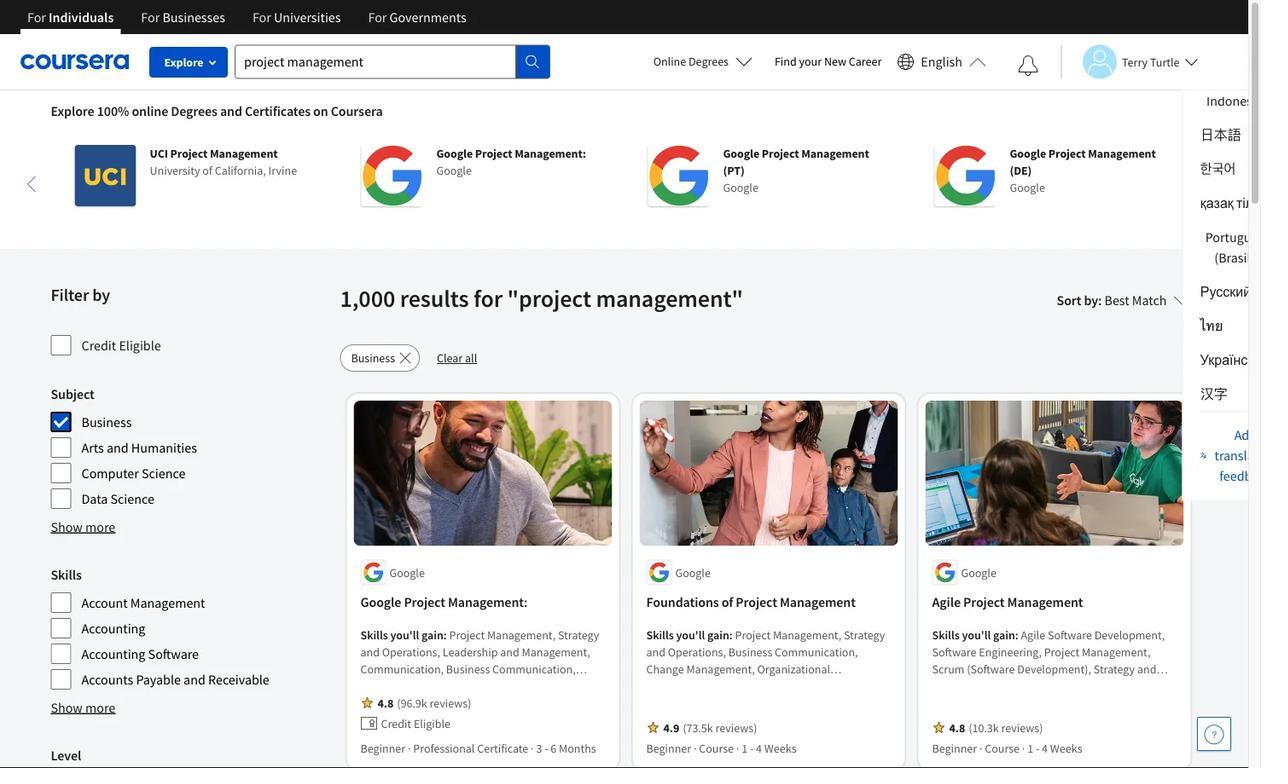 Task type: describe. For each thing, give the bounding box(es) containing it.
humanities
[[131, 439, 197, 457]]

computer
[[81, 465, 139, 482]]

google image for (de)
[[935, 145, 996, 207]]

2 skills you'll gain : from the left
[[646, 628, 735, 643]]

show for data
[[51, 519, 83, 536]]

management, down "influencing,"
[[776, 713, 844, 728]]

(96.9k
[[397, 696, 427, 711]]

business inside the business button
[[351, 351, 395, 366]]

3
[[536, 741, 542, 756]]

management, up organizational
[[773, 628, 842, 643]]

for businesses
[[141, 9, 225, 26]]

your
[[799, 54, 822, 69]]

for governments
[[368, 9, 466, 26]]

(73.5k
[[683, 721, 713, 736]]

show notifications image
[[1018, 55, 1039, 76]]

terry turtle
[[1122, 54, 1180, 70]]

best
[[1105, 292, 1130, 309]]

and inside 'subject' group
[[107, 439, 129, 457]]

汉字 button
[[1186, 378, 1261, 412]]

development,
[[646, 679, 717, 694]]

skills down agile
[[932, 628, 960, 643]]

accounting for accounting
[[81, 620, 145, 637]]

emotional
[[646, 696, 698, 711]]

1 horizontal spatial of
[[722, 594, 733, 611]]

clear all
[[437, 351, 477, 366]]

individuals
[[49, 9, 114, 26]]

professional
[[413, 741, 475, 756]]

by for filter
[[92, 285, 110, 306]]

arts
[[81, 439, 104, 457]]

português (brasil) button
[[1186, 221, 1261, 275]]

português
[[1205, 229, 1261, 246]]

more for data
[[85, 519, 115, 536]]

irvine
[[268, 163, 297, 178]]

日本語
[[1200, 127, 1241, 144]]

career
[[849, 54, 882, 69]]

google project management: link
[[361, 593, 605, 613]]

explore for explore
[[164, 55, 204, 70]]

for
[[474, 284, 503, 314]]

help center image
[[1204, 725, 1225, 745]]

bahasa indonesia
[[1206, 72, 1261, 110]]

6 · from the left
[[1022, 741, 1025, 756]]

software
[[148, 646, 199, 663]]

- for agile project management
[[1036, 741, 1040, 756]]

project for agile project management
[[963, 594, 1005, 611]]

for for individuals
[[27, 9, 46, 26]]

google inside 'link'
[[361, 594, 401, 611]]

accounting for accounting software
[[81, 646, 145, 663]]

skills down "google project management:"
[[361, 628, 388, 643]]

months
[[559, 741, 596, 756]]

(pt)
[[723, 163, 745, 178]]

(brasil)
[[1214, 250, 1254, 267]]

foundations of project management
[[646, 594, 856, 611]]

leadership
[[825, 696, 880, 711]]

for for businesses
[[141, 9, 160, 26]]

4 for management
[[1042, 741, 1048, 756]]

agile
[[932, 594, 961, 611]]

6
[[551, 741, 557, 756]]

What do you want to learn? text field
[[235, 45, 516, 79]]

culture,
[[805, 679, 845, 694]]

coursera image
[[20, 48, 129, 75]]

show for accounts
[[51, 700, 83, 717]]

course for project
[[985, 741, 1020, 756]]

project management, strategy and operations, business communication, change management, organizational development, communication, culture, emotional intelligence, influencing, leadership and management, people management, planning
[[646, 628, 891, 728]]

0 vertical spatial credit
[[81, 337, 116, 354]]

operations,
[[668, 645, 726, 660]]

русский button
[[1186, 275, 1261, 309]]

clear all button
[[427, 345, 487, 372]]

- for foundations of project management
[[750, 741, 754, 756]]

english
[[921, 53, 963, 70]]

4.8 (10.3k reviews)
[[949, 721, 1043, 736]]

on
[[313, 102, 328, 119]]

course for of
[[699, 741, 734, 756]]

data science
[[81, 491, 154, 508]]

filter
[[51, 285, 89, 306]]

agile project management
[[932, 594, 1083, 611]]

қазақ тілі
[[1200, 195, 1256, 212]]

skills up change on the bottom right of page
[[646, 628, 674, 643]]

4.8 for google
[[378, 696, 394, 711]]

project for uci project management university of california, irvine
[[170, 146, 208, 161]]

"project
[[507, 284, 591, 314]]

add translat button
[[1193, 418, 1261, 494]]

: down agile project management
[[1015, 628, 1019, 643]]

explore for explore 100% online degrees and certificates on coursera
[[51, 102, 94, 119]]

receivable
[[208, 672, 269, 689]]

university
[[150, 163, 200, 178]]

project inside 'project management, strategy and operations, business communication, change management, organizational development, communication, culture, emotional intelligence, influencing, leadership and management, people management, planning'
[[735, 628, 771, 643]]

google project management:
[[361, 594, 528, 611]]

business button
[[340, 345, 420, 372]]

subject
[[51, 386, 95, 403]]

한국어 button
[[1186, 152, 1261, 186]]

agile project management link
[[932, 593, 1177, 613]]

strategy
[[844, 628, 885, 643]]

4 for project
[[756, 741, 762, 756]]

accounting software
[[81, 646, 199, 663]]

4.8 (96.9k reviews)
[[378, 696, 471, 711]]

1 horizontal spatial credit eligible
[[381, 716, 451, 732]]

(de)
[[1010, 163, 1032, 178]]

1 vertical spatial credit
[[381, 716, 411, 732]]

find your new career
[[775, 54, 882, 69]]

(10.3k
[[969, 721, 999, 736]]

google image for (pt)
[[648, 145, 710, 207]]

4.8 for agile
[[949, 721, 965, 736]]

businesses
[[162, 9, 225, 26]]

русский
[[1200, 284, 1251, 301]]

: left best
[[1098, 292, 1102, 309]]

computer science
[[81, 465, 186, 482]]

degrees inside dropdown button
[[689, 54, 729, 69]]

gain for agile
[[993, 628, 1015, 643]]

organizational
[[757, 662, 830, 677]]

汉字
[[1200, 386, 1227, 403]]

4 · from the left
[[736, 741, 739, 756]]

beginner · course · 1 - 4 weeks for of
[[646, 741, 797, 756]]

3 · from the left
[[694, 741, 697, 756]]

management"
[[596, 284, 743, 314]]

online
[[653, 54, 686, 69]]

4.9
[[663, 721, 679, 736]]

2 you'll from the left
[[676, 628, 705, 643]]

management for uci project management university of california, irvine
[[210, 146, 278, 161]]

management for google project management (pt) google
[[802, 146, 869, 161]]

people
[[739, 713, 773, 728]]

ไทย button
[[1186, 309, 1261, 343]]

find your new career link
[[766, 51, 890, 73]]

қазақ тілі button
[[1186, 186, 1261, 221]]

2 gain from the left
[[707, 628, 729, 643]]

more for accounts
[[85, 700, 115, 717]]

bahasa indonesia button
[[1186, 64, 1261, 118]]

skills you'll gain : for google
[[361, 628, 449, 643]]

日本語 button
[[1186, 118, 1261, 152]]

subject group
[[51, 384, 330, 510]]

arts and humanities
[[81, 439, 197, 457]]

management for agile project management
[[1007, 594, 1083, 611]]

online degrees
[[653, 54, 729, 69]]

beginner for foundations of project management
[[646, 741, 691, 756]]

and inside skills group
[[184, 672, 205, 689]]

california,
[[215, 163, 266, 178]]

project for google project management: google
[[475, 146, 512, 161]]

planning
[[847, 713, 891, 728]]

influencing,
[[764, 696, 823, 711]]

project for google project management (pt) google
[[762, 146, 799, 161]]

skills group
[[51, 565, 330, 691]]

online degrees button
[[640, 43, 766, 80]]

google image for google
[[361, 145, 423, 207]]



Task type: vqa. For each thing, say whether or not it's contained in the screenshot.
Google Project Management (Pt) Google
yes



Task type: locate. For each thing, give the bounding box(es) containing it.
2 for from the left
[[141, 9, 160, 26]]

1
[[742, 741, 748, 756], [1028, 741, 1034, 756]]

1 down 4.8 (10.3k reviews)
[[1028, 741, 1034, 756]]

show more down the data on the bottom of the page
[[51, 519, 115, 536]]

1 more from the top
[[85, 519, 115, 536]]

0 horizontal spatial credit
[[81, 337, 116, 354]]

0 vertical spatial 4.8
[[378, 696, 394, 711]]

1 horizontal spatial gain
[[707, 628, 729, 643]]

reviews) right (10.3k
[[1001, 721, 1043, 736]]

1 vertical spatial business
[[81, 414, 132, 431]]

1 horizontal spatial weeks
[[1050, 741, 1082, 756]]

0 vertical spatial show more
[[51, 519, 115, 536]]

reviews)
[[430, 696, 471, 711], [716, 721, 757, 736], [1001, 721, 1043, 736]]

google image down coursera
[[361, 145, 423, 207]]

management: for google project management: google
[[515, 146, 586, 161]]

1 vertical spatial more
[[85, 700, 115, 717]]

1 gain from the left
[[422, 628, 444, 643]]

project inside google project management (de) google
[[1049, 146, 1086, 161]]

0 horizontal spatial of
[[202, 163, 212, 178]]

you'll up operations,
[[676, 628, 705, 643]]

skills up account
[[51, 567, 82, 584]]

1 horizontal spatial business
[[351, 351, 395, 366]]

0 vertical spatial degrees
[[689, 54, 729, 69]]

skills you'll gain : down agile
[[932, 628, 1021, 643]]

and up change on the bottom right of page
[[646, 645, 666, 660]]

0 vertical spatial science
[[142, 465, 186, 482]]

0 horizontal spatial 4.8
[[378, 696, 394, 711]]

2 4 from the left
[[1042, 741, 1048, 756]]

accounts
[[81, 672, 133, 689]]

1 skills you'll gain : from the left
[[361, 628, 449, 643]]

for up what do you want to learn? text field
[[368, 9, 387, 26]]

skills inside group
[[51, 567, 82, 584]]

0 vertical spatial show
[[51, 519, 83, 536]]

of right university
[[202, 163, 212, 178]]

explore inside "dropdown button"
[[164, 55, 204, 70]]

skills you'll gain : up operations,
[[646, 628, 735, 643]]

2 horizontal spatial -
[[1036, 741, 1040, 756]]

0 horizontal spatial weeks
[[764, 741, 797, 756]]

0 vertical spatial business
[[351, 351, 395, 366]]

3 beginner from the left
[[932, 741, 977, 756]]

1 horizontal spatial 1
[[1028, 741, 1034, 756]]

2 show more from the top
[[51, 700, 115, 717]]

None search field
[[235, 45, 550, 79]]

0 horizontal spatial credit eligible
[[81, 337, 161, 354]]

account management
[[81, 595, 205, 612]]

0 horizontal spatial google image
[[361, 145, 423, 207]]

4 for from the left
[[368, 9, 387, 26]]

1 vertical spatial credit eligible
[[381, 716, 451, 732]]

0 horizontal spatial eligible
[[119, 337, 161, 354]]

eligible
[[119, 337, 161, 354], [414, 716, 451, 732]]

beginner · course · 1 - 4 weeks
[[646, 741, 797, 756], [932, 741, 1082, 756]]

: down "google project management:"
[[444, 628, 447, 643]]

for for universities
[[253, 9, 271, 26]]

українська
[[1200, 352, 1261, 369]]

english button
[[890, 34, 993, 90]]

results
[[400, 284, 469, 314]]

show more button down accounts
[[51, 698, 115, 719]]

українська button
[[1186, 343, 1261, 378]]

business inside 'subject' group
[[81, 414, 132, 431]]

management, down operations,
[[686, 662, 755, 677]]

science down computer science at the left bottom of the page
[[111, 491, 154, 508]]

1 vertical spatial science
[[111, 491, 154, 508]]

uci project management university of california, irvine
[[150, 146, 297, 178]]

3 skills you'll gain : from the left
[[932, 628, 1021, 643]]

university of california, irvine image
[[75, 145, 136, 207]]

and down software
[[184, 672, 205, 689]]

0 horizontal spatial 1
[[742, 741, 748, 756]]

course down 4.8 (10.3k reviews)
[[985, 741, 1020, 756]]

1 for management
[[1028, 741, 1034, 756]]

2 horizontal spatial you'll
[[962, 628, 991, 643]]

0 vertical spatial communication,
[[775, 645, 858, 660]]

google image
[[361, 145, 423, 207], [648, 145, 710, 207], [935, 145, 996, 207]]

by right sort
[[1084, 292, 1098, 309]]

project inside uci project management university of california, irvine
[[170, 146, 208, 161]]

management inside google project management (de) google
[[1088, 146, 1156, 161]]

and left the certificates
[[220, 102, 242, 119]]

beginner · professional certificate · 3 - 6 months
[[361, 741, 596, 756]]

accounting down account
[[81, 620, 145, 637]]

google project management: google
[[436, 146, 586, 178]]

2 show from the top
[[51, 700, 83, 717]]

you'll down "google project management:"
[[390, 628, 419, 643]]

3 gain from the left
[[993, 628, 1015, 643]]

sort by : best match
[[1057, 292, 1167, 309]]

0 vertical spatial management:
[[515, 146, 586, 161]]

0 horizontal spatial -
[[545, 741, 548, 756]]

1 · from the left
[[408, 741, 411, 756]]

0 horizontal spatial course
[[699, 741, 734, 756]]

1 horizontal spatial 4.8
[[949, 721, 965, 736]]

explore down for businesses
[[164, 55, 204, 70]]

2 accounting from the top
[[81, 646, 145, 663]]

· down the (73.5k
[[694, 741, 697, 756]]

management inside skills group
[[130, 595, 205, 612]]

4 down 4.8 (10.3k reviews)
[[1042, 741, 1048, 756]]

show more for accounts payable and receivable
[[51, 700, 115, 717]]

management: for google project management:
[[448, 594, 528, 611]]

2 show more button from the top
[[51, 698, 115, 719]]

: down the 'foundations of project management' on the bottom of page
[[729, 628, 733, 643]]

1 vertical spatial management:
[[448, 594, 528, 611]]

coursera
[[331, 102, 383, 119]]

of right foundations
[[722, 594, 733, 611]]

1 horizontal spatial by
[[1084, 292, 1098, 309]]

turtle
[[1150, 54, 1180, 70]]

reviews) for project
[[716, 721, 757, 736]]

google image left (pt)
[[648, 145, 710, 207]]

project for google project management:
[[404, 594, 445, 611]]

communication, up people
[[719, 679, 802, 694]]

all
[[465, 351, 477, 366]]

certificate
[[477, 741, 528, 756]]

· left 3 on the bottom left
[[531, 741, 534, 756]]

degrees right online
[[689, 54, 729, 69]]

project inside google project management (pt) google
[[762, 146, 799, 161]]

· left the professional
[[408, 741, 411, 756]]

of inside uci project management university of california, irvine
[[202, 163, 212, 178]]

you'll for google
[[390, 628, 419, 643]]

credit down filter by
[[81, 337, 116, 354]]

1 horizontal spatial beginner
[[646, 741, 691, 756]]

0 horizontal spatial beginner · course · 1 - 4 weeks
[[646, 741, 797, 756]]

governments
[[390, 9, 466, 26]]

0 horizontal spatial by
[[92, 285, 110, 306]]

google
[[436, 146, 473, 161], [723, 146, 760, 161], [1010, 146, 1046, 161], [436, 163, 472, 178], [723, 180, 759, 195], [1010, 180, 1045, 195], [390, 565, 425, 581], [675, 565, 711, 581], [961, 565, 997, 581], [361, 594, 401, 611]]

banner navigation
[[14, 0, 480, 47]]

1 beginner from the left
[[361, 741, 405, 756]]

management for google project management (de) google
[[1088, 146, 1156, 161]]

management
[[210, 146, 278, 161], [802, 146, 869, 161], [1088, 146, 1156, 161], [780, 594, 856, 611], [1007, 594, 1083, 611], [130, 595, 205, 612]]

data
[[81, 491, 108, 508]]

show up level at the left bottom of page
[[51, 700, 83, 717]]

skills you'll gain : down "google project management:"
[[361, 628, 449, 643]]

skills
[[51, 567, 82, 584], [361, 628, 388, 643], [646, 628, 674, 643], [932, 628, 960, 643]]

more down accounts
[[85, 700, 115, 717]]

weeks for management
[[1050, 741, 1082, 756]]

2 more from the top
[[85, 700, 115, 717]]

beginner down the 4.9 at the bottom of page
[[646, 741, 691, 756]]

science for computer science
[[142, 465, 186, 482]]

gain for google
[[422, 628, 444, 643]]

show more button down the data on the bottom of the page
[[51, 517, 115, 538]]

3 - from the left
[[1036, 741, 1040, 756]]

1 vertical spatial show more button
[[51, 698, 115, 719]]

account
[[81, 595, 128, 612]]

skills you'll gain : for agile
[[932, 628, 1021, 643]]

beginner · course · 1 - 4 weeks down "4.9 (73.5k reviews)"
[[646, 741, 797, 756]]

0 horizontal spatial gain
[[422, 628, 444, 643]]

- down 4.8 (10.3k reviews)
[[1036, 741, 1040, 756]]

show down the data on the bottom of the page
[[51, 519, 83, 536]]

reviews) right (96.9k
[[430, 696, 471, 711]]

0 horizontal spatial business
[[81, 414, 132, 431]]

0 horizontal spatial you'll
[[390, 628, 419, 643]]

show more down accounts
[[51, 700, 115, 717]]

1 beginner · course · 1 - 4 weeks from the left
[[646, 741, 797, 756]]

1 horizontal spatial skills you'll gain :
[[646, 628, 735, 643]]

4.9 (73.5k reviews)
[[663, 721, 757, 736]]

gain down "google project management:"
[[422, 628, 444, 643]]

100%
[[97, 102, 129, 119]]

1 vertical spatial accounting
[[81, 646, 145, 663]]

1 show from the top
[[51, 519, 83, 536]]

you'll down agile project management
[[962, 628, 991, 643]]

1 horizontal spatial google image
[[648, 145, 710, 207]]

beginner down (10.3k
[[932, 741, 977, 756]]

explore 100% online degrees and certificates on coursera
[[51, 102, 383, 119]]

0 horizontal spatial 4
[[756, 741, 762, 756]]

2 1 from the left
[[1028, 741, 1034, 756]]

beginner down (96.9k
[[361, 741, 405, 756]]

1 vertical spatial show
[[51, 700, 83, 717]]

0 horizontal spatial beginner
[[361, 741, 405, 756]]

business up organizational
[[729, 645, 772, 660]]

by
[[92, 285, 110, 306], [1084, 292, 1098, 309]]

· down (10.3k
[[980, 741, 983, 756]]

and
[[220, 102, 242, 119], [107, 439, 129, 457], [646, 645, 666, 660], [184, 672, 205, 689], [646, 713, 666, 728]]

1 show more button from the top
[[51, 517, 115, 538]]

1 down people
[[742, 741, 748, 756]]

한국어
[[1200, 161, 1236, 178]]

1 1 from the left
[[742, 741, 748, 756]]

· down people
[[736, 741, 739, 756]]

change
[[646, 662, 684, 677]]

match
[[1132, 292, 1167, 309]]

management: inside google project management: google
[[515, 146, 586, 161]]

1 for project
[[742, 741, 748, 756]]

2 beginner from the left
[[646, 741, 691, 756]]

1 show more from the top
[[51, 519, 115, 536]]

5 · from the left
[[980, 741, 983, 756]]

1 vertical spatial degrees
[[171, 102, 217, 119]]

1 horizontal spatial -
[[750, 741, 754, 756]]

universities
[[274, 9, 341, 26]]

4.8 left (10.3k
[[949, 721, 965, 736]]

you'll
[[390, 628, 419, 643], [676, 628, 705, 643], [962, 628, 991, 643]]

0 horizontal spatial skills you'll gain :
[[361, 628, 449, 643]]

science
[[142, 465, 186, 482], [111, 491, 154, 508]]

add translat
[[1215, 427, 1261, 485]]

more down the data on the bottom of the page
[[85, 519, 115, 536]]

4.8 left (96.9k
[[378, 696, 394, 711]]

1 vertical spatial 4.8
[[949, 721, 965, 736]]

4 down people
[[756, 741, 762, 756]]

show more
[[51, 519, 115, 536], [51, 700, 115, 717]]

for left universities
[[253, 9, 271, 26]]

for for governments
[[368, 9, 387, 26]]

explore left '100%'
[[51, 102, 94, 119]]

course down "4.9 (73.5k reviews)"
[[699, 741, 734, 756]]

1 horizontal spatial eligible
[[414, 716, 451, 732]]

1 for from the left
[[27, 9, 46, 26]]

1 horizontal spatial reviews)
[[716, 721, 757, 736]]

reviews) for management
[[1001, 721, 1043, 736]]

0 horizontal spatial reviews)
[[430, 696, 471, 711]]

explore
[[164, 55, 204, 70], [51, 102, 94, 119]]

· down 4.8 (10.3k reviews)
[[1022, 741, 1025, 756]]

0 vertical spatial show more button
[[51, 517, 115, 538]]

gain up operations,
[[707, 628, 729, 643]]

credit eligible
[[81, 337, 161, 354], [381, 716, 451, 732]]

beginner for agile project management
[[932, 741, 977, 756]]

2 weeks from the left
[[1050, 741, 1082, 756]]

gain down agile project management
[[993, 628, 1015, 643]]

degrees right the online
[[171, 102, 217, 119]]

by for sort
[[1084, 292, 1098, 309]]

1 course from the left
[[699, 741, 734, 756]]

weeks
[[764, 741, 797, 756], [1050, 741, 1082, 756]]

for universities
[[253, 9, 341, 26]]

clear
[[437, 351, 463, 366]]

skills you'll gain :
[[361, 628, 449, 643], [646, 628, 735, 643], [932, 628, 1021, 643]]

1 you'll from the left
[[390, 628, 419, 643]]

1 horizontal spatial explore
[[164, 55, 204, 70]]

0 vertical spatial credit eligible
[[81, 337, 161, 354]]

1 vertical spatial communication,
[[719, 679, 802, 694]]

1,000 results for "project management"
[[340, 284, 743, 314]]

and down the emotional
[[646, 713, 666, 728]]

1 horizontal spatial you'll
[[676, 628, 705, 643]]

science down humanities
[[142, 465, 186, 482]]

1 horizontal spatial degrees
[[689, 54, 729, 69]]

new
[[824, 54, 847, 69]]

1 horizontal spatial credit
[[381, 716, 411, 732]]

1 google image from the left
[[361, 145, 423, 207]]

for left businesses
[[141, 9, 160, 26]]

course
[[699, 741, 734, 756], [985, 741, 1020, 756]]

business up arts
[[81, 414, 132, 431]]

0 horizontal spatial explore
[[51, 102, 94, 119]]

2 vertical spatial business
[[729, 645, 772, 660]]

1 horizontal spatial beginner · course · 1 - 4 weeks
[[932, 741, 1082, 756]]

weeks for project
[[764, 741, 797, 756]]

management inside uci project management university of california, irvine
[[210, 146, 278, 161]]

2 horizontal spatial google image
[[935, 145, 996, 207]]

1 accounting from the top
[[81, 620, 145, 637]]

accounting up accounts
[[81, 646, 145, 663]]

1 - from the left
[[545, 741, 548, 756]]

2 beginner · course · 1 - 4 weeks from the left
[[932, 741, 1082, 756]]

management,
[[773, 628, 842, 643], [686, 662, 755, 677], [668, 713, 737, 728], [776, 713, 844, 728]]

show more button for accounts
[[51, 698, 115, 719]]

business inside 'project management, strategy and operations, business communication, change management, organizational development, communication, culture, emotional intelligence, influencing, leadership and management, people management, planning'
[[729, 645, 772, 660]]

2 horizontal spatial gain
[[993, 628, 1015, 643]]

2 · from the left
[[531, 741, 534, 756]]

0 vertical spatial of
[[202, 163, 212, 178]]

project inside 'link'
[[404, 594, 445, 611]]

2 horizontal spatial business
[[729, 645, 772, 660]]

1 vertical spatial of
[[722, 594, 733, 611]]

beginner · course · 1 - 4 weeks down 4.8 (10.3k reviews)
[[932, 741, 1082, 756]]

credit eligible down filter by
[[81, 337, 161, 354]]

reviews) for management:
[[430, 696, 471, 711]]

management inside google project management (pt) google
[[802, 146, 869, 161]]

3 google image from the left
[[935, 145, 996, 207]]

find
[[775, 54, 797, 69]]

тілі
[[1236, 195, 1256, 212]]

project inside google project management: google
[[475, 146, 512, 161]]

0 vertical spatial accounting
[[81, 620, 145, 637]]

business down 1,000
[[351, 351, 395, 366]]

communication, up organizational
[[775, 645, 858, 660]]

- down people
[[750, 741, 754, 756]]

2 - from the left
[[750, 741, 754, 756]]

2 horizontal spatial beginner
[[932, 741, 977, 756]]

1 vertical spatial show more
[[51, 700, 115, 717]]

google project management (de) google
[[1010, 146, 1156, 195]]

management, down intelligence,
[[668, 713, 737, 728]]

english menu
[[1186, 64, 1261, 412]]

2 google image from the left
[[648, 145, 710, 207]]

0 vertical spatial more
[[85, 519, 115, 536]]

1 4 from the left
[[756, 741, 762, 756]]

and right arts
[[107, 439, 129, 457]]

credit eligible down (96.9k
[[381, 716, 451, 732]]

0 horizontal spatial degrees
[[171, 102, 217, 119]]

1,000
[[340, 284, 395, 314]]

by right filter
[[92, 285, 110, 306]]

қазақ
[[1200, 195, 1233, 212]]

1 horizontal spatial 4
[[1042, 741, 1048, 756]]

foundations of project management link
[[646, 593, 891, 613]]

2 horizontal spatial reviews)
[[1001, 721, 1043, 736]]

1 vertical spatial eligible
[[414, 716, 451, 732]]

2 horizontal spatial skills you'll gain :
[[932, 628, 1021, 643]]

science for data science
[[111, 491, 154, 508]]

management: inside google project management: 'link'
[[448, 594, 528, 611]]

1 weeks from the left
[[764, 741, 797, 756]]

for left individuals
[[27, 9, 46, 26]]

indonesia
[[1206, 93, 1261, 110]]

project for google project management (de) google
[[1049, 146, 1086, 161]]

foundations
[[646, 594, 719, 611]]

1 horizontal spatial course
[[985, 741, 1020, 756]]

google image left (de)
[[935, 145, 996, 207]]

credit down (96.9k
[[381, 716, 411, 732]]

show more for data science
[[51, 519, 115, 536]]

business
[[351, 351, 395, 366], [81, 414, 132, 431], [729, 645, 772, 660]]

3 for from the left
[[253, 9, 271, 26]]

gain
[[422, 628, 444, 643], [707, 628, 729, 643], [993, 628, 1015, 643]]

2 course from the left
[[985, 741, 1020, 756]]

terry
[[1122, 54, 1148, 70]]

- left 6
[[545, 741, 548, 756]]

4.8
[[378, 696, 394, 711], [949, 721, 965, 736]]

management:
[[515, 146, 586, 161], [448, 594, 528, 611]]

reviews) down intelligence,
[[716, 721, 757, 736]]

0 vertical spatial eligible
[[119, 337, 161, 354]]

1 vertical spatial explore
[[51, 102, 94, 119]]

accounts payable and receivable
[[81, 672, 269, 689]]

communication,
[[775, 645, 858, 660], [719, 679, 802, 694]]

beginner · course · 1 - 4 weeks for project
[[932, 741, 1082, 756]]

payable
[[136, 672, 181, 689]]

3 you'll from the left
[[962, 628, 991, 643]]

you'll for agile
[[962, 628, 991, 643]]

show more button for data
[[51, 517, 115, 538]]

credit
[[81, 337, 116, 354], [381, 716, 411, 732]]

intelligence,
[[700, 696, 761, 711]]

0 vertical spatial explore
[[164, 55, 204, 70]]



